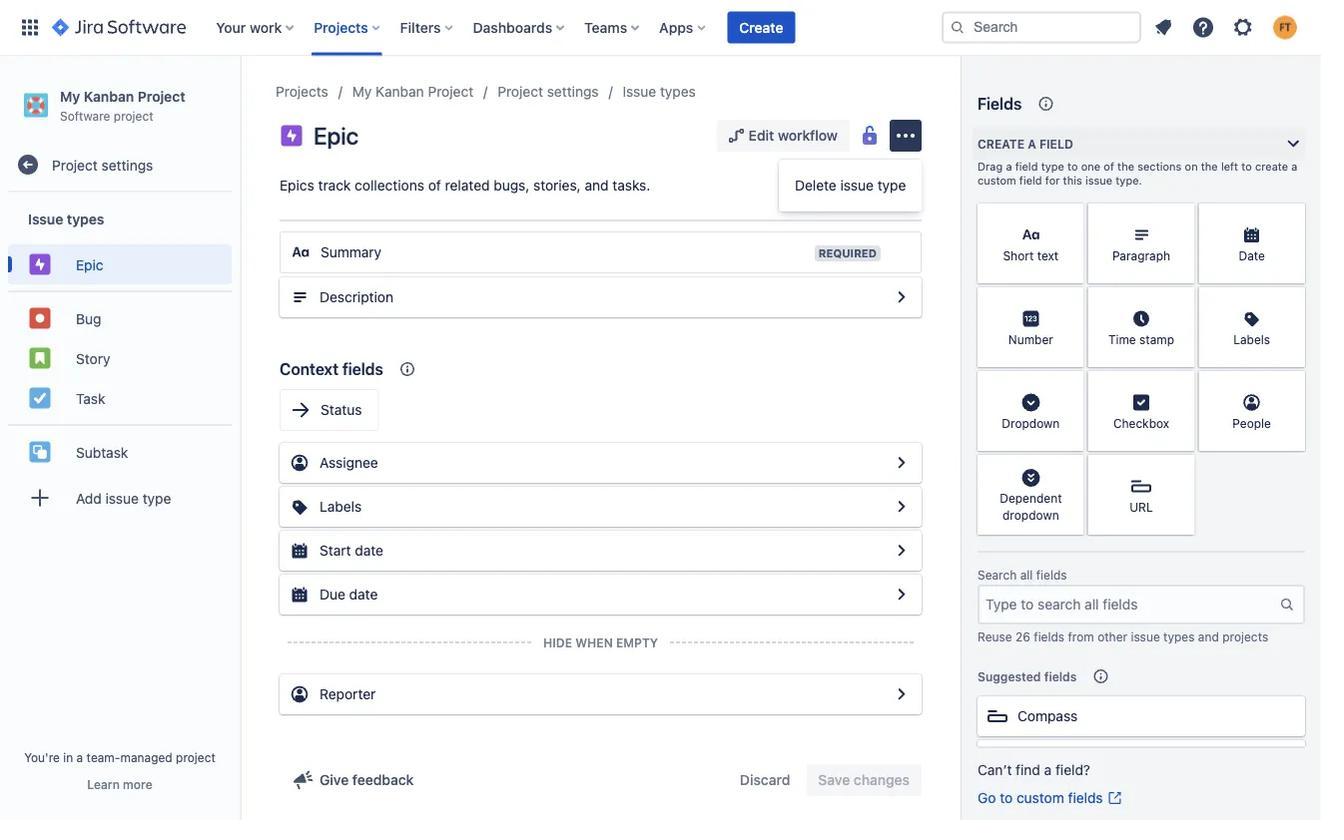 Task type: vqa. For each thing, say whether or not it's contained in the screenshot.
the Reuse
yes



Task type: describe. For each thing, give the bounding box(es) containing it.
a right 'find'
[[1044, 763, 1052, 779]]

more information about the context fields image
[[395, 358, 419, 382]]

reporter
[[320, 687, 376, 703]]

issue inside drag a field type to one of the sections on the left to create a custom field for this issue type.
[[1086, 174, 1113, 187]]

projects for "projects" link
[[276, 83, 328, 100]]

all
[[1020, 569, 1033, 583]]

custom inside drag a field type to one of the sections on the left to create a custom field for this issue type.
[[978, 174, 1016, 187]]

delete
[[795, 177, 837, 194]]

your work
[[216, 19, 282, 35]]

assignee
[[320, 455, 378, 471]]

my for my kanban project
[[352, 83, 372, 100]]

epic group
[[8, 239, 232, 291]]

of inside drag a field type to one of the sections on the left to create a custom field for this issue type.
[[1104, 160, 1115, 173]]

appswitcher icon image
[[18, 15, 42, 39]]

edit workflow
[[749, 127, 838, 144]]

bug link
[[8, 299, 232, 339]]

summary
[[321, 244, 382, 261]]

1 horizontal spatial to
[[1068, 160, 1078, 173]]

dashboards button
[[467, 11, 572, 43]]

learn more
[[87, 778, 152, 792]]

my kanban project software project
[[60, 88, 185, 123]]

1 vertical spatial issue types
[[28, 211, 104, 227]]

teams button
[[578, 11, 647, 43]]

open field configuration image for reporter
[[890, 683, 914, 707]]

hide
[[543, 636, 572, 650]]

fields left more information about the context fields image
[[342, 360, 383, 379]]

2 the from the left
[[1201, 160, 1218, 173]]

kanban for my kanban project
[[376, 83, 424, 100]]

you're
[[24, 751, 60, 765]]

workflow
[[778, 127, 838, 144]]

dependent
[[1000, 492, 1062, 506]]

dependent dropdown
[[1000, 492, 1062, 523]]

issue inside button
[[841, 177, 874, 194]]

suggested
[[978, 670, 1041, 684]]

this link will be opened in a new tab image
[[1107, 791, 1123, 807]]

1 vertical spatial types
[[67, 211, 104, 227]]

in
[[63, 751, 73, 765]]

date for start date
[[355, 543, 384, 559]]

issue right other
[[1131, 630, 1160, 644]]

add
[[76, 490, 102, 507]]

short
[[1003, 249, 1034, 263]]

reporter button
[[280, 675, 922, 715]]

track
[[318, 177, 351, 194]]

on
[[1185, 160, 1198, 173]]

field?
[[1056, 763, 1091, 779]]

more information about the suggested fields image
[[1089, 665, 1113, 689]]

task
[[76, 390, 105, 407]]

labels button
[[280, 487, 922, 527]]

team-
[[87, 751, 120, 765]]

more information image for number
[[1058, 290, 1082, 314]]

open field configuration image
[[890, 583, 914, 607]]

field for drag
[[1015, 160, 1038, 173]]

start date button
[[280, 531, 922, 571]]

apps button
[[653, 11, 713, 43]]

drag a field type to one of the sections on the left to create a custom field for this issue type.
[[978, 160, 1298, 187]]

more information image for time stamp
[[1169, 290, 1193, 314]]

drag
[[978, 160, 1003, 173]]

2 vertical spatial types
[[1164, 630, 1195, 644]]

create button
[[727, 11, 795, 43]]

dropdown
[[1003, 509, 1059, 523]]

fields right all at the right bottom
[[1036, 569, 1067, 583]]

open field configuration image for labels
[[890, 495, 914, 519]]

1 horizontal spatial project settings
[[498, 83, 599, 100]]

assignee button
[[280, 443, 922, 483]]

1 horizontal spatial settings
[[547, 83, 599, 100]]

more information image for people
[[1279, 374, 1303, 398]]

filters button
[[394, 11, 461, 43]]

create
[[1255, 160, 1289, 173]]

dashboards
[[473, 19, 552, 35]]

settings image
[[1231, 15, 1255, 39]]

task link
[[8, 379, 232, 419]]

description button
[[280, 278, 922, 318]]

teams
[[584, 19, 627, 35]]

give feedback button
[[280, 765, 426, 797]]

this
[[1063, 174, 1082, 187]]

suggested fields
[[978, 670, 1077, 684]]

more information image for labels
[[1279, 290, 1303, 314]]

type.
[[1116, 174, 1142, 187]]

short text
[[1003, 249, 1059, 263]]

managed
[[120, 751, 172, 765]]

1 the from the left
[[1118, 160, 1135, 173]]

sidebar navigation image
[[218, 80, 262, 120]]

context
[[280, 360, 339, 379]]

compass
[[1018, 709, 1078, 725]]

start date
[[320, 543, 384, 559]]

0 horizontal spatial issue
[[28, 211, 63, 227]]

required
[[819, 247, 877, 260]]

more information image for checkbox
[[1169, 374, 1193, 398]]

paragraph
[[1113, 249, 1171, 263]]

can't
[[978, 763, 1012, 779]]

date for due date
[[349, 587, 378, 603]]

one
[[1081, 160, 1101, 173]]

a right the "create"
[[1292, 160, 1298, 173]]

related
[[445, 177, 490, 194]]

go to custom fields link
[[978, 789, 1123, 809]]

kanban for my kanban project software project
[[84, 88, 134, 104]]

text
[[1037, 249, 1059, 263]]

compass button
[[978, 697, 1305, 737]]

hide when empty
[[543, 636, 658, 650]]

1 horizontal spatial issue types
[[623, 83, 696, 100]]

create for create
[[739, 19, 783, 35]]

labels for more information icon corresponding to labels
[[1234, 333, 1271, 346]]

more information image for short text
[[1058, 206, 1082, 230]]

open field configuration image for assignee
[[890, 451, 914, 475]]

number
[[1008, 333, 1054, 346]]

subtask
[[76, 444, 128, 461]]

more information about the fields image
[[1034, 92, 1058, 116]]

issue type icon image
[[280, 124, 304, 148]]

projects button
[[308, 11, 388, 43]]

0 horizontal spatial to
[[1000, 791, 1013, 807]]

people
[[1233, 416, 1271, 430]]

open field configuration image for start date
[[890, 539, 914, 563]]

dropdown
[[1002, 416, 1060, 430]]

filters
[[400, 19, 441, 35]]

due date button
[[280, 575, 922, 615]]

due
[[320, 587, 345, 603]]

epic link
[[8, 245, 232, 285]]

project inside my kanban project software project
[[114, 109, 153, 123]]



Task type: locate. For each thing, give the bounding box(es) containing it.
search image
[[950, 19, 966, 35]]

to up this
[[1068, 160, 1078, 173]]

delete issue type button
[[779, 166, 922, 206]]

0 vertical spatial of
[[1104, 160, 1115, 173]]

project settings link down my kanban project software project
[[8, 145, 232, 185]]

story
[[76, 350, 110, 367]]

projects link
[[276, 80, 328, 104]]

more information image up dependent
[[1058, 457, 1082, 481]]

Search field
[[942, 11, 1142, 43]]

software
[[60, 109, 110, 123]]

projects up issue type icon at the top of page
[[276, 83, 328, 100]]

open field configuration image inside assignee button
[[890, 451, 914, 475]]

0 horizontal spatial types
[[67, 211, 104, 227]]

projects right work
[[314, 19, 368, 35]]

0 vertical spatial project settings link
[[498, 80, 599, 104]]

project
[[114, 109, 153, 123], [176, 751, 216, 765]]

issue types
[[623, 83, 696, 100], [28, 211, 104, 227]]

0 vertical spatial project
[[114, 109, 153, 123]]

open field configuration image inside labels button
[[890, 495, 914, 519]]

my
[[352, 83, 372, 100], [60, 88, 80, 104]]

learn
[[87, 778, 120, 792]]

types up epic group
[[67, 211, 104, 227]]

1 vertical spatial field
[[1015, 160, 1038, 173]]

0 vertical spatial create
[[739, 19, 783, 35]]

a down more information about the fields icon
[[1028, 137, 1036, 151]]

0 horizontal spatial labels
[[320, 499, 362, 515]]

1 horizontal spatial of
[[1104, 160, 1115, 173]]

project settings down software
[[52, 157, 153, 173]]

epic
[[314, 122, 358, 150], [76, 256, 103, 273]]

1 horizontal spatial create
[[978, 137, 1025, 151]]

more information image up dropdown
[[1058, 374, 1082, 398]]

my inside my kanban project software project
[[60, 88, 80, 104]]

field down create a field
[[1015, 160, 1038, 173]]

fields left the this link will be opened in a new tab icon
[[1068, 791, 1103, 807]]

issue inside issue types link
[[623, 83, 656, 100]]

field up for
[[1040, 137, 1074, 151]]

bug
[[76, 310, 101, 327]]

type up for
[[1041, 160, 1065, 173]]

1 vertical spatial and
[[1198, 630, 1219, 644]]

reuse 26 fields from other issue types and projects
[[978, 630, 1269, 644]]

0 horizontal spatial epic
[[76, 256, 103, 273]]

from
[[1068, 630, 1094, 644]]

open field configuration image inside start date button
[[890, 539, 914, 563]]

Type to search all fields text field
[[980, 587, 1279, 623]]

1 vertical spatial projects
[[276, 83, 328, 100]]

project settings link
[[498, 80, 599, 104], [8, 145, 232, 185]]

project down 'filters' popup button
[[428, 83, 474, 100]]

of right one
[[1104, 160, 1115, 173]]

labels inside button
[[320, 499, 362, 515]]

tasks.
[[613, 177, 651, 194]]

types down type to search all fields text field
[[1164, 630, 1195, 644]]

go
[[978, 791, 996, 807]]

url
[[1130, 500, 1153, 514]]

3 open field configuration image from the top
[[890, 495, 914, 519]]

type down more options image
[[878, 177, 906, 194]]

edit workflow button
[[717, 120, 850, 152]]

epic inside group
[[76, 256, 103, 273]]

0 vertical spatial issue types
[[623, 83, 696, 100]]

1 horizontal spatial labels
[[1234, 333, 1271, 346]]

26
[[1016, 630, 1031, 644]]

0 vertical spatial issue
[[623, 83, 656, 100]]

field left for
[[1020, 174, 1042, 187]]

a
[[1028, 137, 1036, 151], [1006, 160, 1012, 173], [1292, 160, 1298, 173], [77, 751, 83, 765], [1044, 763, 1052, 779]]

issue types link
[[623, 80, 696, 104]]

more information image
[[1169, 206, 1193, 230], [1279, 206, 1303, 230], [1058, 290, 1082, 314], [1058, 374, 1082, 398], [1169, 374, 1193, 398], [1058, 457, 1082, 481]]

to
[[1068, 160, 1078, 173], [1242, 160, 1252, 173], [1000, 791, 1013, 807]]

1 horizontal spatial epic
[[314, 122, 358, 150]]

search all fields
[[978, 569, 1067, 583]]

banner
[[0, 0, 1321, 56]]

of
[[1104, 160, 1115, 173], [428, 177, 441, 194]]

more information image for dependent dropdown
[[1058, 457, 1082, 481]]

epic up bug
[[76, 256, 103, 273]]

1 group from the top
[[8, 193, 232, 531]]

1 horizontal spatial project
[[176, 751, 216, 765]]

to right left
[[1242, 160, 1252, 173]]

project inside my kanban project software project
[[138, 88, 185, 104]]

edit
[[749, 127, 774, 144]]

reuse
[[978, 630, 1012, 644]]

time stamp
[[1109, 333, 1175, 346]]

description
[[320, 289, 394, 306]]

0 vertical spatial types
[[660, 83, 696, 100]]

you're in a team-managed project
[[24, 751, 216, 765]]

1 vertical spatial project settings link
[[8, 145, 232, 185]]

fields left more information about the suggested fields icon
[[1044, 670, 1077, 684]]

search
[[978, 569, 1017, 583]]

start
[[320, 543, 351, 559]]

more information image
[[1058, 206, 1082, 230], [1169, 290, 1193, 314], [1279, 290, 1303, 314], [1279, 374, 1303, 398]]

and for projects
[[1198, 630, 1219, 644]]

the up 'type.'
[[1118, 160, 1135, 173]]

issue down teams dropdown button
[[623, 83, 656, 100]]

0 horizontal spatial my
[[60, 88, 80, 104]]

0 horizontal spatial create
[[739, 19, 783, 35]]

your work button
[[210, 11, 302, 43]]

0 vertical spatial projects
[[314, 19, 368, 35]]

projects
[[1223, 630, 1269, 644]]

date right start
[[355, 543, 384, 559]]

2 horizontal spatial type
[[1041, 160, 1065, 173]]

a right in
[[77, 751, 83, 765]]

more information image down text
[[1058, 290, 1082, 314]]

project inside my kanban project link
[[428, 83, 474, 100]]

open field configuration image inside description button
[[890, 286, 914, 310]]

a right "drag"
[[1006, 160, 1012, 173]]

epic right issue type icon at the top of page
[[314, 122, 358, 150]]

0 horizontal spatial the
[[1118, 160, 1135, 173]]

my inside my kanban project link
[[352, 83, 372, 100]]

5 open field configuration image from the top
[[890, 683, 914, 707]]

type down "subtask" link
[[143, 490, 171, 507]]

create for create a field
[[978, 137, 1025, 151]]

1 vertical spatial date
[[349, 587, 378, 603]]

1 horizontal spatial issue
[[623, 83, 656, 100]]

custom inside go to custom fields link
[[1017, 791, 1064, 807]]

notifications image
[[1152, 15, 1176, 39]]

1 horizontal spatial types
[[660, 83, 696, 100]]

the right on
[[1201, 160, 1218, 173]]

1 vertical spatial project settings
[[52, 157, 153, 173]]

settings down my kanban project software project
[[101, 157, 153, 173]]

1 horizontal spatial kanban
[[376, 83, 424, 100]]

issue types up epic link
[[28, 211, 104, 227]]

labels up start
[[320, 499, 362, 515]]

settings
[[547, 83, 599, 100], [101, 157, 153, 173]]

0 vertical spatial type
[[1041, 160, 1065, 173]]

0 vertical spatial field
[[1040, 137, 1074, 151]]

1 vertical spatial epic
[[76, 256, 103, 273]]

projects inside dropdown button
[[314, 19, 368, 35]]

open field configuration image
[[890, 286, 914, 310], [890, 451, 914, 475], [890, 495, 914, 519], [890, 539, 914, 563], [890, 683, 914, 707]]

project left sidebar navigation icon
[[138, 88, 185, 104]]

issue
[[1086, 174, 1113, 187], [841, 177, 874, 194], [105, 490, 139, 507], [1131, 630, 1160, 644]]

primary element
[[12, 0, 942, 55]]

group containing issue types
[[8, 193, 232, 531]]

1 vertical spatial type
[[878, 177, 906, 194]]

my right "projects" link
[[352, 83, 372, 100]]

and left projects at the bottom
[[1198, 630, 1219, 644]]

go to custom fields
[[978, 791, 1103, 807]]

type for add issue type
[[143, 490, 171, 507]]

issue inside button
[[105, 490, 139, 507]]

1 vertical spatial of
[[428, 177, 441, 194]]

1 vertical spatial custom
[[1017, 791, 1064, 807]]

type inside button
[[143, 490, 171, 507]]

0 vertical spatial custom
[[978, 174, 1016, 187]]

create up "drag"
[[978, 137, 1025, 151]]

discard button
[[728, 765, 802, 797]]

project settings down dashboards popup button on the top of page
[[498, 83, 599, 100]]

kanban
[[376, 83, 424, 100], [84, 88, 134, 104]]

0 vertical spatial labels
[[1234, 333, 1271, 346]]

0 horizontal spatial of
[[428, 177, 441, 194]]

create
[[739, 19, 783, 35], [978, 137, 1025, 151]]

more information image down on
[[1169, 206, 1193, 230]]

give feedback
[[320, 773, 414, 789]]

0 horizontal spatial issue types
[[28, 211, 104, 227]]

other
[[1098, 630, 1128, 644]]

epics track collections of related bugs, stories, and tasks.
[[280, 177, 651, 194]]

more information image down stamp
[[1169, 374, 1193, 398]]

more information image for dropdown
[[1058, 374, 1082, 398]]

4 open field configuration image from the top
[[890, 539, 914, 563]]

settings down teams
[[547, 83, 599, 100]]

your profile and settings image
[[1273, 15, 1297, 39]]

labels
[[1234, 333, 1271, 346], [320, 499, 362, 515]]

for
[[1045, 174, 1060, 187]]

context fields
[[280, 360, 383, 379]]

2 horizontal spatial to
[[1242, 160, 1252, 173]]

subtask link
[[8, 433, 232, 473]]

2 open field configuration image from the top
[[890, 451, 914, 475]]

more information image for date
[[1279, 206, 1303, 230]]

learn more button
[[87, 777, 152, 793]]

issue right add
[[105, 490, 139, 507]]

add issue type image
[[28, 487, 52, 511]]

custom down can't find a field?
[[1017, 791, 1064, 807]]

of left 'related'
[[428, 177, 441, 194]]

1 vertical spatial issue
[[28, 211, 63, 227]]

0 vertical spatial and
[[585, 177, 609, 194]]

add issue type
[[76, 490, 171, 507]]

field
[[1040, 137, 1074, 151], [1015, 160, 1038, 173], [1020, 174, 1042, 187]]

project down software
[[52, 157, 98, 173]]

group containing bug
[[8, 291, 232, 425]]

date right due
[[349, 587, 378, 603]]

0 horizontal spatial project settings link
[[8, 145, 232, 185]]

1 horizontal spatial the
[[1201, 160, 1218, 173]]

custom
[[978, 174, 1016, 187], [1017, 791, 1064, 807]]

projects for 'projects' dropdown button
[[314, 19, 368, 35]]

0 horizontal spatial kanban
[[84, 88, 134, 104]]

0 horizontal spatial and
[[585, 177, 609, 194]]

collections
[[355, 177, 424, 194]]

date
[[1239, 249, 1265, 263]]

my up software
[[60, 88, 80, 104]]

more
[[123, 778, 152, 792]]

create a field
[[978, 137, 1074, 151]]

help image
[[1192, 15, 1215, 39]]

1 horizontal spatial type
[[878, 177, 906, 194]]

can't find a field?
[[978, 763, 1091, 779]]

my kanban project link
[[352, 80, 474, 104]]

fields right 26
[[1034, 630, 1065, 644]]

0 vertical spatial date
[[355, 543, 384, 559]]

1 vertical spatial settings
[[101, 157, 153, 173]]

field for create
[[1040, 137, 1074, 151]]

0 horizontal spatial type
[[143, 490, 171, 507]]

1 vertical spatial project
[[176, 751, 216, 765]]

more information image down the "create"
[[1279, 206, 1303, 230]]

kanban down "filters"
[[376, 83, 424, 100]]

open field configuration image inside reporter button
[[890, 683, 914, 707]]

more options image
[[894, 124, 918, 148]]

project right managed
[[176, 751, 216, 765]]

issue down one
[[1086, 174, 1113, 187]]

jira software image
[[52, 15, 186, 39], [52, 15, 186, 39]]

fields
[[978, 94, 1022, 113]]

fields
[[342, 360, 383, 379], [1036, 569, 1067, 583], [1034, 630, 1065, 644], [1044, 670, 1077, 684], [1068, 791, 1103, 807]]

1 horizontal spatial project settings link
[[498, 80, 599, 104]]

stories,
[[533, 177, 581, 194]]

0 vertical spatial epic
[[314, 122, 358, 150]]

issue right the delete
[[841, 177, 874, 194]]

type inside drag a field type to one of the sections on the left to create a custom field for this issue type.
[[1041, 160, 1065, 173]]

1 horizontal spatial my
[[352, 83, 372, 100]]

labels for open field configuration icon inside labels button
[[320, 499, 362, 515]]

project right software
[[114, 109, 153, 123]]

stamp
[[1140, 333, 1175, 346]]

2 vertical spatial type
[[143, 490, 171, 507]]

and left tasks.
[[585, 177, 609, 194]]

0 vertical spatial settings
[[547, 83, 599, 100]]

due date
[[320, 587, 378, 603]]

1 vertical spatial labels
[[320, 499, 362, 515]]

my for my kanban project software project
[[60, 88, 80, 104]]

type inside button
[[878, 177, 906, 194]]

issue
[[623, 83, 656, 100], [28, 211, 63, 227]]

banner containing your work
[[0, 0, 1321, 56]]

types down 'apps' popup button
[[660, 83, 696, 100]]

sections
[[1138, 160, 1182, 173]]

labels down date
[[1234, 333, 1271, 346]]

project down dashboards popup button on the top of page
[[498, 83, 543, 100]]

to right go
[[1000, 791, 1013, 807]]

0 horizontal spatial project settings
[[52, 157, 153, 173]]

0 horizontal spatial settings
[[101, 157, 153, 173]]

and for tasks.
[[585, 177, 609, 194]]

0 vertical spatial project settings
[[498, 83, 599, 100]]

my kanban project
[[352, 83, 474, 100]]

2 vertical spatial field
[[1020, 174, 1042, 187]]

kanban inside my kanban project software project
[[84, 88, 134, 104]]

create inside button
[[739, 19, 783, 35]]

open field configuration image for description
[[890, 286, 914, 310]]

create right 'apps' popup button
[[739, 19, 783, 35]]

type for delete issue type
[[878, 177, 906, 194]]

status
[[321, 402, 362, 418]]

1 horizontal spatial and
[[1198, 630, 1219, 644]]

issue up epic link
[[28, 211, 63, 227]]

group
[[8, 193, 232, 531], [8, 291, 232, 425]]

more information image for paragraph
[[1169, 206, 1193, 230]]

0 horizontal spatial project
[[114, 109, 153, 123]]

custom down "drag"
[[978, 174, 1016, 187]]

1 vertical spatial create
[[978, 137, 1025, 151]]

the
[[1118, 160, 1135, 173], [1201, 160, 1218, 173]]

delete issue type
[[795, 177, 906, 194]]

2 group from the top
[[8, 291, 232, 425]]

issue types down apps
[[623, 83, 696, 100]]

project settings link down dashboards popup button on the top of page
[[498, 80, 599, 104]]

kanban up software
[[84, 88, 134, 104]]

2 horizontal spatial types
[[1164, 630, 1195, 644]]

time
[[1109, 333, 1136, 346]]

1 open field configuration image from the top
[[890, 286, 914, 310]]

epics
[[280, 177, 314, 194]]



